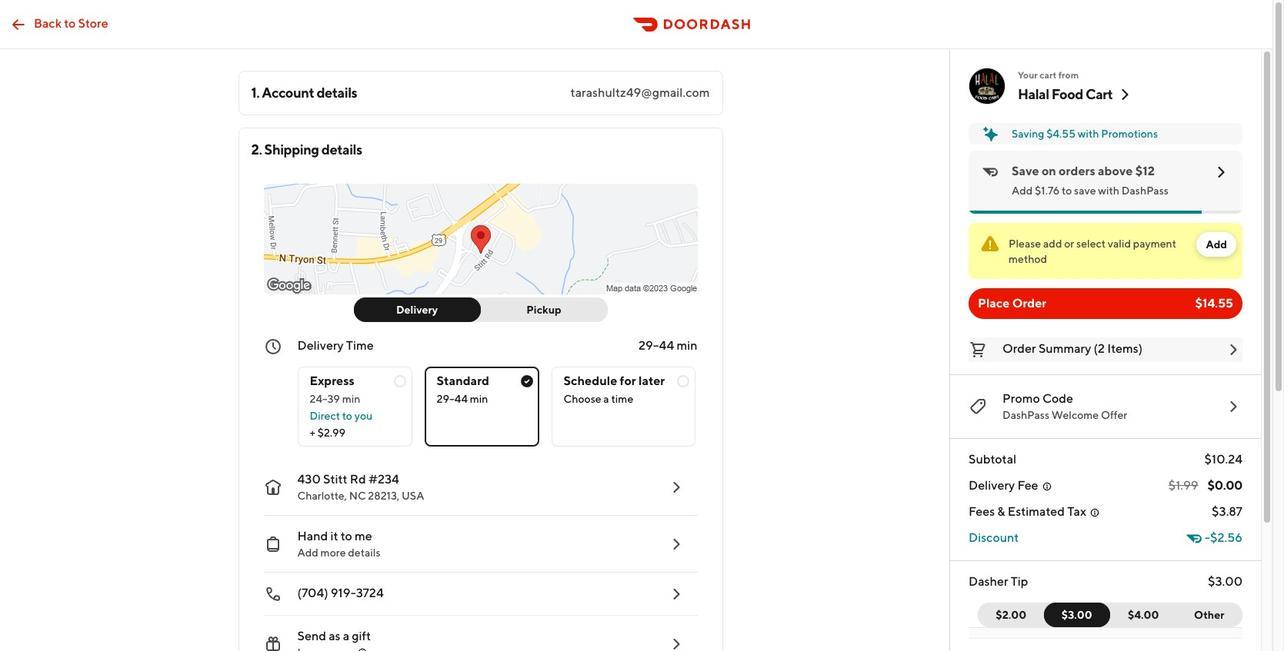 Task type: describe. For each thing, give the bounding box(es) containing it.
me
[[355, 529, 372, 544]]

add button
[[1197, 232, 1237, 257]]

save
[[1012, 164, 1039, 179]]

2 horizontal spatial min
[[677, 339, 698, 353]]

as
[[329, 630, 341, 644]]

2. shipping details
[[251, 142, 362, 158]]

items)
[[1108, 342, 1143, 356]]

$10.24
[[1205, 453, 1243, 467]]

promo
[[1003, 392, 1040, 406]]

hand
[[297, 529, 328, 544]]

it
[[330, 529, 338, 544]]

rd
[[350, 473, 366, 487]]

to inside the hand it to me add more details
[[341, 529, 352, 544]]

Delivery radio
[[354, 298, 481, 322]]

29–44 inside 'option group'
[[437, 393, 468, 406]]

delivery inside radio
[[396, 304, 438, 316]]

saving $4.55 with promotions
[[1012, 128, 1158, 140]]

$14.55
[[1195, 296, 1234, 311]]

1 horizontal spatial min
[[470, 393, 488, 406]]

gift
[[352, 630, 371, 644]]

fees & estimated
[[969, 505, 1065, 519]]

halal food cart
[[1018, 86, 1113, 102]]

delivery time
[[297, 339, 374, 353]]

0 vertical spatial 29–44
[[639, 339, 674, 353]]

28213,
[[368, 490, 400, 503]]

$1.76
[[1035, 185, 1060, 197]]

$12
[[1136, 164, 1155, 179]]

valid
[[1108, 238, 1131, 250]]

select
[[1077, 238, 1106, 250]]

choose a time
[[564, 393, 634, 406]]

$4.00 button
[[1101, 603, 1177, 628]]

send as a gift button
[[251, 616, 698, 652]]

halal
[[1018, 86, 1049, 102]]

delivery or pickup selector option group
[[354, 298, 608, 322]]

add inside the hand it to me add more details
[[297, 547, 318, 559]]

to inside the 24–39 min direct to you + $2.99
[[342, 410, 352, 423]]

please
[[1009, 238, 1041, 250]]

standard
[[437, 374, 489, 389]]

$3.00 button
[[1044, 603, 1111, 628]]

&
[[998, 505, 1006, 519]]

code
[[1043, 392, 1074, 406]]

other
[[1194, 610, 1225, 622]]

pickup
[[527, 304, 562, 316]]

min inside the 24–39 min direct to you + $2.99
[[342, 393, 360, 406]]

430 stitt rd #234 charlotte,  nc 28213,  usa
[[297, 473, 424, 503]]

save on orders above $12 add $1.76 to save with dashpass
[[1012, 164, 1169, 197]]

nc
[[349, 490, 366, 503]]

24–39 min direct to you + $2.99
[[310, 393, 373, 439]]

(704) 919-3724
[[297, 586, 384, 601]]

$0.00
[[1208, 479, 1243, 493]]

tarashultz49@gmail.com
[[571, 85, 710, 100]]

a inside "button"
[[343, 630, 349, 644]]

back to store link
[[0, 9, 117, 40]]

usa
[[402, 490, 424, 503]]

-$2.56
[[1205, 531, 1243, 546]]

order summary (2 items)
[[1003, 342, 1143, 356]]

(704)
[[297, 586, 328, 601]]

0 vertical spatial order
[[1012, 296, 1047, 311]]

none radio inside 'option group'
[[297, 367, 412, 447]]

1 vertical spatial delivery
[[297, 339, 344, 353]]

with inside button
[[1078, 128, 1099, 140]]

store
[[78, 16, 108, 30]]

fees
[[969, 505, 995, 519]]

$1.99
[[1169, 479, 1199, 493]]

details for 2. shipping details
[[322, 142, 362, 158]]

place
[[978, 296, 1010, 311]]

+
[[310, 427, 315, 439]]

Other button
[[1176, 603, 1243, 628]]

your
[[1018, 69, 1038, 81]]

charlotte,
[[297, 490, 347, 503]]

dashpass inside save on orders above $12 add $1.76 to save with dashpass
[[1122, 185, 1169, 197]]

hand it to me add more details
[[297, 529, 381, 559]]

offer
[[1101, 409, 1128, 422]]

please add or select valid payment method
[[1009, 238, 1177, 266]]

back to store
[[34, 16, 108, 30]]

24–39
[[310, 393, 340, 406]]

later
[[639, 374, 665, 389]]

your cart from
[[1018, 69, 1079, 81]]

1 vertical spatial 29–44 min
[[437, 393, 488, 406]]

to inside save on orders above $12 add $1.76 to save with dashpass
[[1062, 185, 1072, 197]]

430
[[297, 473, 321, 487]]

or
[[1065, 238, 1075, 250]]

dashpass inside promo code dashpass welcome offer
[[1003, 409, 1050, 422]]

add
[[1044, 238, 1062, 250]]

$4.00
[[1128, 610, 1159, 622]]

direct
[[310, 410, 340, 423]]

add inside button
[[1206, 239, 1228, 251]]

a inside 'option group'
[[604, 393, 609, 406]]

estimated
[[1008, 505, 1065, 519]]

(704) 919-3724 button
[[251, 573, 698, 616]]



Task type: vqa. For each thing, say whether or not it's contained in the screenshot.
SCHEDULE
yes



Task type: locate. For each thing, give the bounding box(es) containing it.
1 horizontal spatial add
[[1012, 185, 1033, 197]]

1 horizontal spatial 29–44
[[639, 339, 674, 353]]

you
[[355, 410, 373, 423]]

29–44 min down standard
[[437, 393, 488, 406]]

order left summary
[[1003, 342, 1036, 356]]

None radio
[[424, 367, 539, 447], [551, 367, 696, 447], [424, 367, 539, 447], [551, 367, 696, 447]]

discount
[[969, 531, 1019, 546]]

order inside order summary (2 items) 'button'
[[1003, 342, 1036, 356]]

$3.00 up other
[[1208, 575, 1243, 590]]

0 horizontal spatial 29–44 min
[[437, 393, 488, 406]]

1 vertical spatial a
[[343, 630, 349, 644]]

send
[[297, 630, 326, 644]]

2 vertical spatial delivery
[[969, 479, 1015, 493]]

details right 2. shipping
[[322, 142, 362, 158]]

1 vertical spatial dashpass
[[1003, 409, 1050, 422]]

promo code dashpass welcome offer
[[1003, 392, 1128, 422]]

1 horizontal spatial a
[[604, 393, 609, 406]]

with inside save on orders above $12 add $1.76 to save with dashpass
[[1098, 185, 1120, 197]]

0 vertical spatial dashpass
[[1122, 185, 1169, 197]]

3724
[[356, 586, 384, 601]]

welcome
[[1052, 409, 1099, 422]]

add
[[1012, 185, 1033, 197], [1206, 239, 1228, 251], [297, 547, 318, 559]]

$2.56
[[1211, 531, 1243, 546]]

food
[[1052, 86, 1084, 102]]

to
[[64, 16, 76, 30], [1062, 185, 1072, 197], [342, 410, 352, 423], [341, 529, 352, 544]]

details right 1. account
[[317, 85, 357, 101]]

status
[[969, 223, 1243, 279]]

to right back
[[64, 16, 76, 30]]

0 horizontal spatial a
[[343, 630, 349, 644]]

2. shipping
[[251, 142, 319, 158]]

1 vertical spatial 29–44
[[437, 393, 468, 406]]

to right it
[[341, 529, 352, 544]]

29–44 min up later at the bottom of the page
[[639, 339, 698, 353]]

above
[[1098, 164, 1133, 179]]

add up $14.55
[[1206, 239, 1228, 251]]

with right the $4.55
[[1078, 128, 1099, 140]]

back
[[34, 16, 62, 30]]

$2.00 button
[[978, 603, 1054, 628]]

-
[[1205, 531, 1211, 546]]

to left you
[[342, 410, 352, 423]]

time
[[611, 393, 634, 406]]

(2
[[1094, 342, 1105, 356]]

2 vertical spatial add
[[297, 547, 318, 559]]

2 vertical spatial details
[[348, 547, 381, 559]]

1 vertical spatial details
[[322, 142, 362, 158]]

option group
[[297, 355, 698, 447]]

schedule
[[564, 374, 617, 389]]

none radio containing express
[[297, 367, 412, 447]]

saving
[[1012, 128, 1045, 140]]

dashpass
[[1122, 185, 1169, 197], [1003, 409, 1050, 422]]

2 horizontal spatial add
[[1206, 239, 1228, 251]]

for
[[620, 374, 636, 389]]

1. account details
[[251, 85, 357, 101]]

saving $4.55 with promotions button
[[969, 123, 1243, 145]]

0 vertical spatial $3.00
[[1208, 575, 1243, 590]]

on
[[1042, 164, 1057, 179]]

a right as
[[343, 630, 349, 644]]

a left time
[[604, 393, 609, 406]]

0 horizontal spatial $3.00
[[1062, 610, 1093, 622]]

dasher tip
[[969, 575, 1029, 590]]

cart
[[1086, 86, 1113, 102]]

fee
[[1018, 479, 1039, 493]]

0 horizontal spatial add
[[297, 547, 318, 559]]

dasher
[[969, 575, 1009, 590]]

add down hand on the bottom left of the page
[[297, 547, 318, 559]]

save
[[1074, 185, 1096, 197]]

cart
[[1040, 69, 1057, 81]]

0 vertical spatial add
[[1012, 185, 1033, 197]]

2 horizontal spatial delivery
[[969, 479, 1015, 493]]

$4.55
[[1047, 128, 1076, 140]]

1 vertical spatial order
[[1003, 342, 1036, 356]]

time
[[346, 339, 374, 353]]

details down the 'me'
[[348, 547, 381, 559]]

send as a gift
[[297, 630, 371, 644]]

tip
[[1011, 575, 1029, 590]]

0 vertical spatial a
[[604, 393, 609, 406]]

order right place
[[1012, 296, 1047, 311]]

option group containing express
[[297, 355, 698, 447]]

0 horizontal spatial delivery
[[297, 339, 344, 353]]

express
[[310, 374, 355, 389]]

method
[[1009, 253, 1048, 266]]

details for 1. account details
[[317, 85, 357, 101]]

$3.00
[[1208, 575, 1243, 590], [1062, 610, 1093, 622]]

add down save
[[1012, 185, 1033, 197]]

29–44 min
[[639, 339, 698, 353], [437, 393, 488, 406]]

$2.99
[[318, 427, 346, 439]]

delivery
[[396, 304, 438, 316], [297, 339, 344, 353], [969, 479, 1015, 493]]

0 vertical spatial details
[[317, 85, 357, 101]]

1 vertical spatial $3.00
[[1062, 610, 1093, 622]]

1 horizontal spatial 29–44 min
[[639, 339, 698, 353]]

details inside the hand it to me add more details
[[348, 547, 381, 559]]

#234
[[369, 473, 399, 487]]

1 vertical spatial add
[[1206, 239, 1228, 251]]

more
[[321, 547, 346, 559]]

tip amount option group
[[978, 603, 1243, 628]]

1 horizontal spatial delivery
[[396, 304, 438, 316]]

1 vertical spatial with
[[1098, 185, 1120, 197]]

status containing please add or select valid payment method
[[969, 223, 1243, 279]]

0 horizontal spatial 29–44
[[437, 393, 468, 406]]

29–44
[[639, 339, 674, 353], [437, 393, 468, 406]]

place order
[[978, 296, 1047, 311]]

$3.87
[[1212, 505, 1243, 519]]

subtotal
[[969, 453, 1017, 467]]

1 horizontal spatial $3.00
[[1208, 575, 1243, 590]]

halal food cart link
[[1018, 85, 1135, 104]]

0 horizontal spatial dashpass
[[1003, 409, 1050, 422]]

a
[[604, 393, 609, 406], [343, 630, 349, 644]]

promotions
[[1101, 128, 1158, 140]]

summary
[[1039, 342, 1092, 356]]

0 horizontal spatial min
[[342, 393, 360, 406]]

with down above
[[1098, 185, 1120, 197]]

0 vertical spatial delivery
[[396, 304, 438, 316]]

1. account
[[251, 85, 314, 101]]

None radio
[[297, 367, 412, 447]]

Pickup radio
[[471, 298, 608, 322]]

add inside save on orders above $12 add $1.76 to save with dashpass
[[1012, 185, 1033, 197]]

$3.00 inside $3.00 button
[[1062, 610, 1093, 622]]

schedule for later
[[564, 374, 665, 389]]

dashpass down $12
[[1122, 185, 1169, 197]]

$3.00 right $2.00 button
[[1062, 610, 1093, 622]]

order summary (2 items) button
[[969, 338, 1243, 362]]

1 horizontal spatial dashpass
[[1122, 185, 1169, 197]]

orders
[[1059, 164, 1096, 179]]

choose
[[564, 393, 601, 406]]

with
[[1078, 128, 1099, 140], [1098, 185, 1120, 197]]

0 vertical spatial with
[[1078, 128, 1099, 140]]

to left the save
[[1062, 185, 1072, 197]]

919-
[[331, 586, 356, 601]]

stitt
[[323, 473, 348, 487]]

dashpass down 'promo'
[[1003, 409, 1050, 422]]

29–44 up later at the bottom of the page
[[639, 339, 674, 353]]

0 vertical spatial 29–44 min
[[639, 339, 698, 353]]

29–44 down standard
[[437, 393, 468, 406]]



